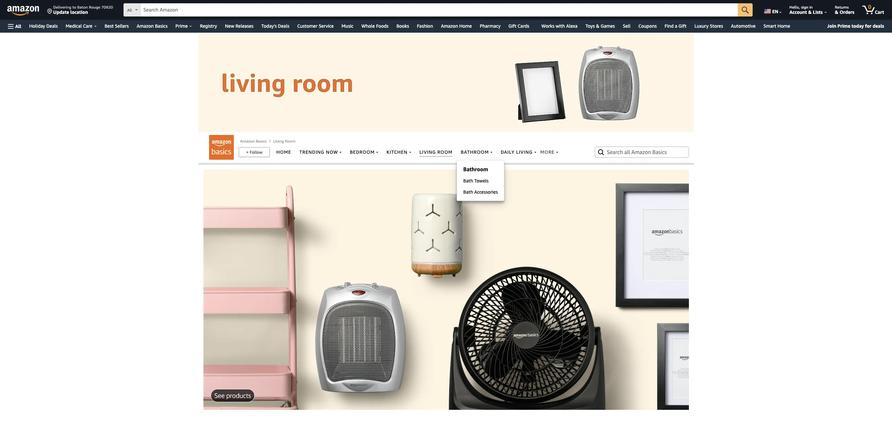 Task type: describe. For each thing, give the bounding box(es) containing it.
luxury stores link
[[691, 21, 728, 31]]

join
[[828, 23, 837, 29]]

living room link
[[273, 139, 296, 144]]

search image
[[598, 148, 605, 156]]

en
[[773, 9, 779, 14]]

+ follow button
[[239, 148, 270, 157]]

best sellers
[[105, 23, 129, 29]]

update
[[53, 9, 69, 15]]

account
[[790, 9, 808, 15]]

& for toys
[[597, 23, 600, 29]]

automotive link
[[728, 21, 760, 31]]

hello,
[[790, 5, 801, 10]]

pharmacy link
[[476, 21, 505, 31]]

releases
[[236, 23, 254, 29]]

living
[[273, 139, 284, 144]]

1 vertical spatial amazon basics
[[240, 139, 267, 144]]

amazon for topmost amazon basics link
[[137, 23, 154, 29]]

amazon home
[[441, 23, 472, 29]]

coupons link
[[635, 21, 661, 31]]

foods
[[376, 23, 389, 29]]

orders
[[840, 9, 855, 15]]

cards
[[518, 23, 530, 29]]

best
[[105, 23, 114, 29]]

find a gift link
[[661, 21, 691, 31]]

pharmacy
[[480, 23, 501, 29]]

1 horizontal spatial amazon
[[240, 139, 255, 144]]

sellers
[[115, 23, 129, 29]]

gift cards
[[509, 23, 530, 29]]

care
[[83, 23, 92, 29]]

hello, sign in
[[790, 5, 814, 10]]

customer service link
[[294, 21, 338, 31]]

returns
[[836, 5, 850, 10]]

music
[[342, 23, 354, 29]]

& for returns
[[836, 9, 839, 15]]

new releases
[[225, 23, 254, 29]]

deals
[[874, 23, 885, 29]]

1 vertical spatial basics
[[256, 139, 267, 144]]

returns & orders
[[836, 5, 855, 15]]

find a gift
[[665, 23, 687, 29]]

with
[[556, 23, 565, 29]]

amazon basics logo image
[[209, 135, 234, 160]]

in
[[810, 5, 814, 10]]

location
[[70, 9, 88, 15]]

rouge
[[89, 5, 100, 10]]

amazon for amazon home link
[[441, 23, 458, 29]]

customer
[[298, 23, 318, 29]]

amazon basics inside amazon basics link
[[137, 23, 168, 29]]

sell link
[[619, 21, 635, 31]]

en link
[[761, 2, 785, 18]]

room
[[285, 139, 296, 144]]

whole
[[362, 23, 375, 29]]

living room
[[273, 139, 296, 144]]

join prime today for deals
[[828, 23, 885, 29]]

home for smart home
[[778, 23, 791, 29]]

registry
[[200, 23, 217, 29]]

today's deals
[[262, 23, 290, 29]]

works with alexa link
[[538, 21, 582, 31]]

today
[[852, 23, 865, 29]]

account & lists
[[790, 9, 823, 15]]

holiday deals
[[29, 23, 58, 29]]

gift cards link
[[505, 21, 538, 31]]

home for amazon home
[[460, 23, 472, 29]]

whole foods link
[[358, 21, 393, 31]]

70820
[[101, 5, 113, 10]]

cart
[[876, 9, 885, 15]]

books
[[397, 23, 409, 29]]

today's deals link
[[258, 21, 294, 31]]

navigation navigation
[[0, 0, 893, 33]]

fashion
[[417, 23, 433, 29]]

Search all Amazon Basics search field
[[607, 147, 679, 158]]

whole foods
[[362, 23, 389, 29]]



Task type: locate. For each thing, give the bounding box(es) containing it.
all
[[127, 8, 132, 13], [15, 23, 21, 29]]

home left pharmacy
[[460, 23, 472, 29]]

0 horizontal spatial all
[[15, 23, 21, 29]]

none submit inside all search box
[[739, 3, 753, 17]]

lists
[[814, 9, 823, 15]]

for
[[866, 23, 872, 29]]

gift left "cards"
[[509, 23, 517, 29]]

games
[[601, 23, 615, 29]]

basics inside navigation navigation
[[155, 23, 168, 29]]

deals right holiday
[[46, 23, 58, 29]]

basics up follow at the left
[[256, 139, 267, 144]]

amazon right 'sellers'
[[137, 23, 154, 29]]

medical care
[[66, 23, 92, 29]]

1 vertical spatial amazon basics link
[[240, 139, 267, 144]]

0 horizontal spatial prime
[[176, 23, 188, 29]]

registry link
[[196, 21, 221, 31]]

0
[[869, 4, 872, 10]]

deals inside 'link'
[[46, 23, 58, 29]]

home inside amazon home link
[[460, 23, 472, 29]]

best sellers link
[[101, 21, 133, 31]]

1 gift from the left
[[509, 23, 517, 29]]

books link
[[393, 21, 413, 31]]

home inside smart home link
[[778, 23, 791, 29]]

& left orders
[[836, 9, 839, 15]]

0 horizontal spatial amazon basics
[[137, 23, 168, 29]]

luxury stores
[[695, 23, 724, 29]]

a
[[676, 23, 678, 29]]

0 horizontal spatial basics
[[155, 23, 168, 29]]

to
[[72, 5, 76, 10]]

holiday deals link
[[25, 21, 62, 31]]

Search Amazon text field
[[141, 4, 739, 16]]

amazon down the search amazon 'text field'
[[441, 23, 458, 29]]

1 horizontal spatial basics
[[256, 139, 267, 144]]

amazon basics link
[[133, 21, 172, 31], [240, 139, 267, 144]]

sell
[[623, 23, 631, 29]]

1 horizontal spatial amazon basics
[[240, 139, 267, 144]]

follow
[[250, 150, 263, 155]]

+ follow
[[246, 150, 263, 155]]

prime
[[176, 23, 188, 29], [838, 23, 851, 29]]

amazon image
[[7, 6, 39, 16]]

smart
[[764, 23, 777, 29]]

& for account
[[809, 9, 812, 15]]

all down amazon image
[[15, 23, 21, 29]]

stores
[[711, 23, 724, 29]]

new
[[225, 23, 235, 29]]

0 vertical spatial amazon basics link
[[133, 21, 172, 31]]

0 horizontal spatial gift
[[509, 23, 517, 29]]

gift right a
[[679, 23, 687, 29]]

prime left registry
[[176, 23, 188, 29]]

coupons
[[639, 23, 657, 29]]

1 horizontal spatial amazon basics link
[[240, 139, 267, 144]]

1 vertical spatial all
[[15, 23, 21, 29]]

holiday
[[29, 23, 45, 29]]

new releases link
[[221, 21, 258, 31]]

amazon basics right 'sellers'
[[137, 23, 168, 29]]

1 horizontal spatial deals
[[278, 23, 290, 29]]

1 horizontal spatial prime
[[838, 23, 851, 29]]

smart home link
[[760, 21, 795, 31]]

2 horizontal spatial &
[[836, 9, 839, 15]]

2 gift from the left
[[679, 23, 687, 29]]

basics left prime link at the top left of page
[[155, 23, 168, 29]]

medical
[[66, 23, 82, 29]]

fashion link
[[413, 21, 437, 31]]

automotive
[[732, 23, 756, 29]]

prime link
[[172, 21, 196, 31]]

all up 'sellers'
[[127, 8, 132, 13]]

1 horizontal spatial gift
[[679, 23, 687, 29]]

works
[[542, 23, 555, 29]]

amazon basics link right 'sellers'
[[133, 21, 172, 31]]

join prime today for deals link
[[825, 22, 888, 30]]

toys
[[586, 23, 595, 29]]

& right 'toys'
[[597, 23, 600, 29]]

2 horizontal spatial amazon
[[441, 23, 458, 29]]

service
[[319, 23, 334, 29]]

& inside "returns & orders"
[[836, 9, 839, 15]]

1 horizontal spatial &
[[809, 9, 812, 15]]

smart home
[[764, 23, 791, 29]]

2 prime from the left
[[838, 23, 851, 29]]

deals for today's deals
[[278, 23, 290, 29]]

0 horizontal spatial deals
[[46, 23, 58, 29]]

customer service
[[298, 23, 334, 29]]

deals
[[46, 23, 58, 29], [278, 23, 290, 29]]

0 vertical spatial all
[[127, 8, 132, 13]]

sign
[[802, 5, 809, 10]]

music link
[[338, 21, 358, 31]]

alexa
[[567, 23, 578, 29]]

basics
[[155, 23, 168, 29], [256, 139, 267, 144]]

1 home from the left
[[460, 23, 472, 29]]

0 horizontal spatial amazon
[[137, 23, 154, 29]]

deals right the today's
[[278, 23, 290, 29]]

& left 'lists'
[[809, 9, 812, 15]]

amazon up the +
[[240, 139, 255, 144]]

find
[[665, 23, 674, 29]]

&
[[809, 9, 812, 15], [836, 9, 839, 15], [597, 23, 600, 29]]

all inside all button
[[15, 23, 21, 29]]

gift
[[509, 23, 517, 29], [679, 23, 687, 29]]

delivering to baton rouge 70820 update location
[[53, 5, 113, 15]]

None submit
[[739, 3, 753, 17]]

1 horizontal spatial all
[[127, 8, 132, 13]]

prime inside join prime today for deals link
[[838, 23, 851, 29]]

delivering
[[53, 5, 71, 10]]

amazon home link
[[437, 21, 476, 31]]

today's
[[262, 23, 277, 29]]

2 home from the left
[[778, 23, 791, 29]]

toys & games link
[[582, 21, 619, 31]]

& inside toys & games link
[[597, 23, 600, 29]]

0 vertical spatial amazon basics
[[137, 23, 168, 29]]

home
[[460, 23, 472, 29], [778, 23, 791, 29]]

prime inside prime link
[[176, 23, 188, 29]]

prime right join
[[838, 23, 851, 29]]

1 deals from the left
[[46, 23, 58, 29]]

luxury
[[695, 23, 709, 29]]

home right 'smart'
[[778, 23, 791, 29]]

0 vertical spatial basics
[[155, 23, 168, 29]]

all inside all search box
[[127, 8, 132, 13]]

1 horizontal spatial home
[[778, 23, 791, 29]]

1 prime from the left
[[176, 23, 188, 29]]

All search field
[[124, 3, 753, 17]]

+
[[246, 150, 249, 155]]

amazon basics up + follow on the left top of page
[[240, 139, 267, 144]]

toys & games
[[586, 23, 615, 29]]

medical care link
[[62, 21, 101, 31]]

0 horizontal spatial amazon basics link
[[133, 21, 172, 31]]

0 horizontal spatial &
[[597, 23, 600, 29]]

0 horizontal spatial home
[[460, 23, 472, 29]]

all button
[[5, 20, 24, 33]]

2 deals from the left
[[278, 23, 290, 29]]

works with alexa
[[542, 23, 578, 29]]

amazon basics link up + follow on the left top of page
[[240, 139, 267, 144]]

deals for holiday deals
[[46, 23, 58, 29]]



Task type: vqa. For each thing, say whether or not it's contained in the screenshot.
bottommost AMAZON BASICS
yes



